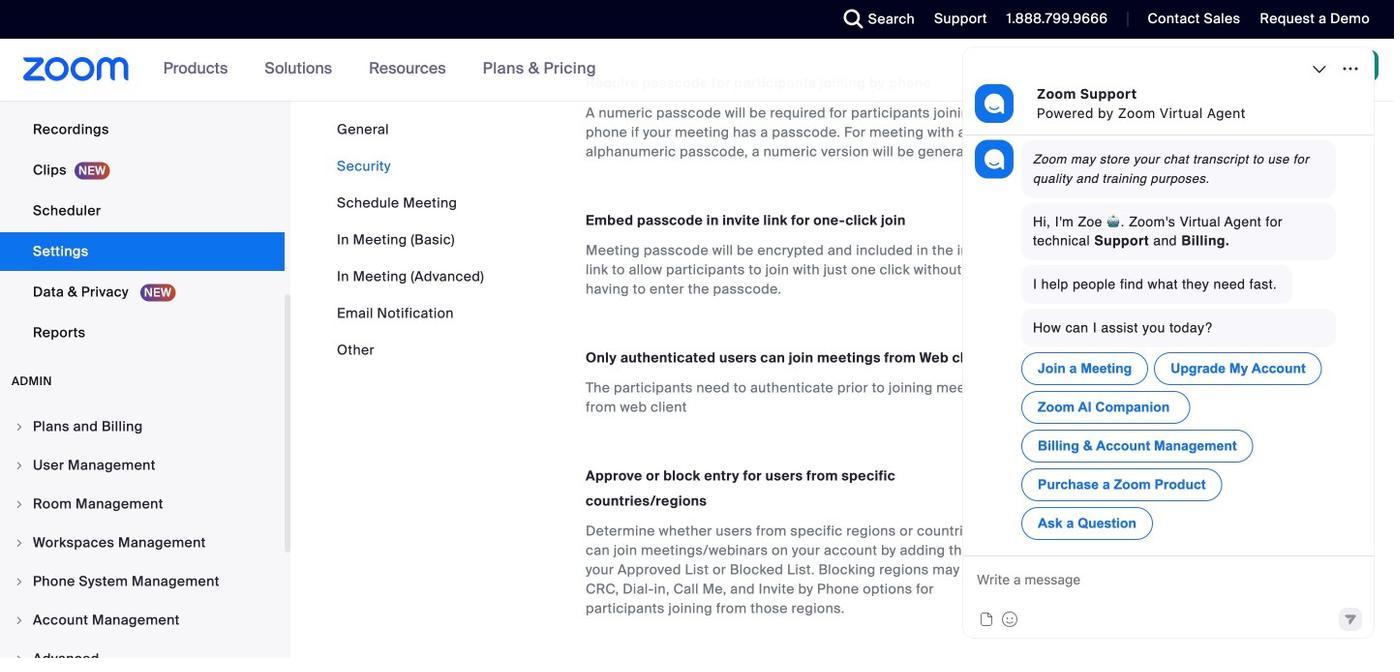 Task type: describe. For each thing, give the bounding box(es) containing it.
1 menu item from the top
[[0, 409, 285, 445]]

side navigation navigation
[[0, 0, 291, 659]]

3 menu item from the top
[[0, 486, 285, 523]]

1 right image from the top
[[14, 460, 25, 472]]

2 right image from the top
[[14, 615, 25, 627]]

1 right image from the top
[[14, 421, 25, 433]]

product information navigation
[[149, 39, 611, 101]]

3 right image from the top
[[14, 654, 25, 659]]

zoom logo image
[[23, 57, 129, 81]]

5 menu item from the top
[[0, 564, 285, 600]]

2 right image from the top
[[14, 499, 25, 510]]

4 menu item from the top
[[0, 525, 285, 562]]

admin menu menu
[[0, 409, 285, 659]]

3 right image from the top
[[14, 537, 25, 549]]

2 menu item from the top
[[0, 447, 285, 484]]

7 menu item from the top
[[0, 641, 285, 659]]

4 right image from the top
[[14, 576, 25, 588]]



Task type: locate. For each thing, give the bounding box(es) containing it.
meetings navigation
[[989, 39, 1395, 102]]

banner
[[0, 39, 1395, 102]]

6 menu item from the top
[[0, 602, 285, 639]]

personal menu menu
[[0, 0, 285, 354]]

right image
[[14, 421, 25, 433], [14, 615, 25, 627], [14, 654, 25, 659]]

1 vertical spatial right image
[[14, 615, 25, 627]]

2 vertical spatial right image
[[14, 654, 25, 659]]

menu item
[[0, 409, 285, 445], [0, 447, 285, 484], [0, 486, 285, 523], [0, 525, 285, 562], [0, 564, 285, 600], [0, 602, 285, 639], [0, 641, 285, 659]]

right image
[[14, 460, 25, 472], [14, 499, 25, 510], [14, 537, 25, 549], [14, 576, 25, 588]]

menu bar
[[337, 120, 484, 360]]

0 vertical spatial right image
[[14, 421, 25, 433]]



Task type: vqa. For each thing, say whether or not it's contained in the screenshot.
Tabs of all whiteboard page Tab List in the top of the page
no



